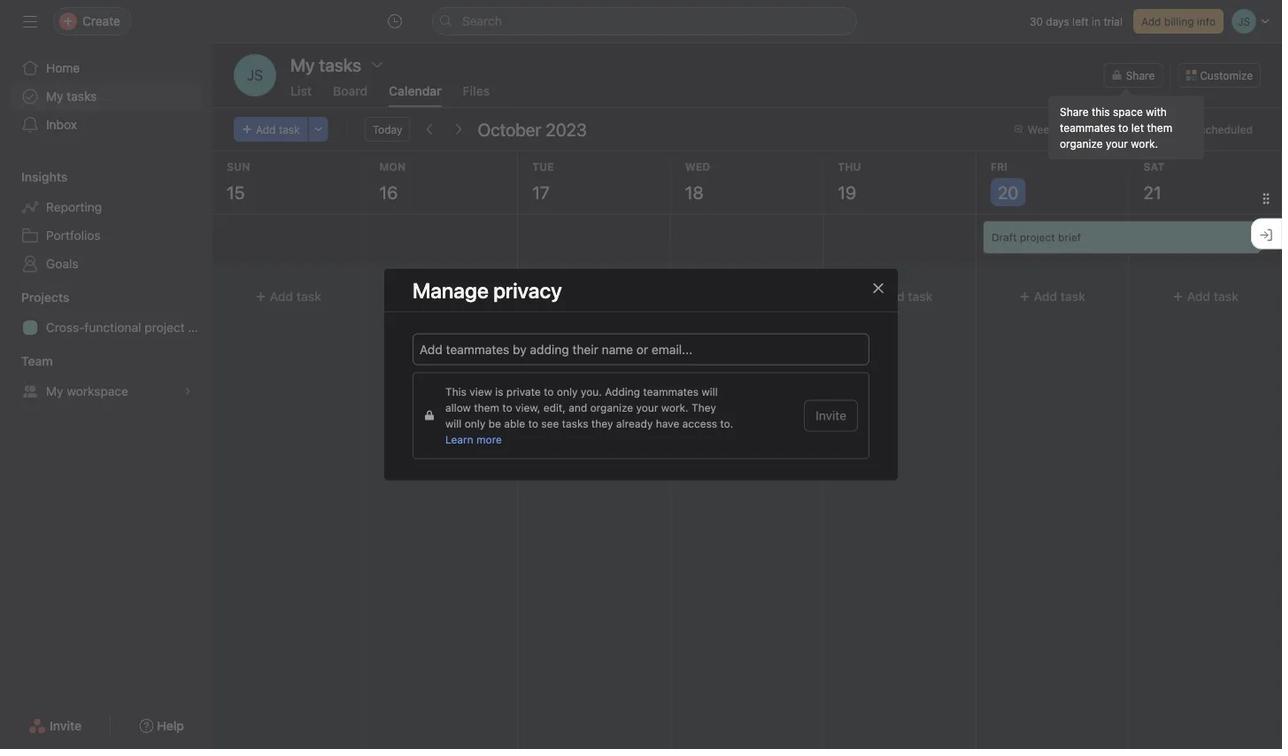 Task type: locate. For each thing, give the bounding box(es) containing it.
project left brief
[[1020, 231, 1055, 244]]

goals
[[46, 256, 78, 271]]

1 vertical spatial share
[[1060, 105, 1089, 118]]

my down team
[[46, 384, 63, 399]]

functional
[[84, 320, 141, 335]]

18
[[685, 182, 704, 202]]

share inside share button
[[1126, 69, 1155, 81]]

home
[[46, 61, 80, 75]]

0 horizontal spatial only
[[465, 418, 486, 430]]

my for my tasks
[[46, 89, 63, 104]]

1 horizontal spatial invite button
[[804, 400, 858, 432]]

only up and
[[557, 386, 578, 398]]

1 vertical spatial invite button
[[17, 710, 93, 742]]

1 vertical spatial will
[[445, 418, 462, 430]]

1 horizontal spatial organize
[[1060, 137, 1103, 150]]

organize
[[1060, 137, 1103, 150], [590, 402, 633, 414]]

will down 'allow'
[[445, 418, 462, 430]]

0 horizontal spatial organize
[[590, 402, 633, 414]]

work. down "let"
[[1131, 137, 1158, 150]]

invite button
[[804, 400, 858, 432], [17, 710, 93, 742]]

js
[[247, 67, 263, 84]]

is
[[495, 386, 504, 398]]

projects element
[[0, 282, 213, 345]]

my inside teams element
[[46, 384, 63, 399]]

list link
[[290, 84, 312, 107]]

my inside "link"
[[46, 89, 63, 104]]

1 vertical spatial project
[[145, 320, 185, 335]]

will up 'they'
[[702, 386, 718, 398]]

cross-functional project plan
[[46, 320, 212, 335]]

1 horizontal spatial only
[[557, 386, 578, 398]]

calendar link
[[389, 84, 442, 107]]

1 horizontal spatial your
[[1106, 137, 1128, 150]]

1 vertical spatial your
[[636, 402, 658, 414]]

1 horizontal spatial work.
[[1131, 137, 1158, 150]]

teammates
[[1060, 121, 1116, 134], [643, 386, 699, 398]]

0 vertical spatial invite
[[816, 408, 847, 423]]

0 vertical spatial work.
[[1131, 137, 1158, 150]]

projects
[[21, 290, 69, 305]]

project left plan
[[145, 320, 185, 335]]

goals link
[[11, 250, 202, 278]]

them down view
[[474, 402, 499, 414]]

project
[[1020, 231, 1055, 244], [145, 320, 185, 335]]

organize up they
[[590, 402, 633, 414]]

my workspace link
[[11, 377, 202, 406]]

inbox link
[[11, 111, 202, 139]]

work. up have
[[661, 402, 689, 414]]

1 vertical spatial them
[[474, 402, 499, 414]]

my up inbox
[[46, 89, 63, 104]]

portfolios link
[[11, 221, 202, 250]]

add task
[[256, 123, 300, 136], [270, 289, 321, 304], [423, 289, 474, 304], [881, 289, 933, 304], [1034, 289, 1086, 304], [1187, 289, 1239, 304]]

1 vertical spatial invite
[[50, 719, 82, 733]]

sat 21
[[1144, 160, 1165, 202]]

0 horizontal spatial share
[[1060, 105, 1089, 118]]

1 horizontal spatial tasks
[[562, 418, 589, 430]]

learn
[[445, 434, 474, 446]]

invite
[[816, 408, 847, 423], [50, 719, 82, 733]]

work.
[[1131, 137, 1158, 150], [661, 402, 689, 414]]

tasks down home at the top left of page
[[67, 89, 97, 104]]

global element
[[0, 43, 213, 150]]

work. inside share this space with teammates to let them organize your work.
[[1131, 137, 1158, 150]]

0 vertical spatial will
[[702, 386, 718, 398]]

teammates up have
[[643, 386, 699, 398]]

with
[[1146, 105, 1167, 118]]

0 vertical spatial project
[[1020, 231, 1055, 244]]

0 horizontal spatial your
[[636, 402, 658, 414]]

0 horizontal spatial invite
[[50, 719, 82, 733]]

1 vertical spatial only
[[465, 418, 486, 430]]

organize down this
[[1060, 137, 1103, 150]]

your down space
[[1106, 137, 1128, 150]]

to inside share this space with teammates to let them organize your work.
[[1119, 121, 1129, 134]]

add billing info button
[[1134, 9, 1224, 34]]

hide sidebar image
[[23, 14, 37, 28]]

0 horizontal spatial teammates
[[643, 386, 699, 398]]

teammates down this
[[1060, 121, 1116, 134]]

only
[[557, 386, 578, 398], [465, 418, 486, 430]]

js button
[[234, 54, 276, 97]]

only up the learn more link
[[465, 418, 486, 430]]

my tasks
[[290, 54, 361, 75]]

30
[[1030, 15, 1043, 27]]

share
[[1126, 69, 1155, 81], [1060, 105, 1089, 118]]

will
[[702, 386, 718, 398], [445, 418, 462, 430]]

my
[[46, 89, 63, 104], [46, 384, 63, 399]]

add billing info
[[1142, 15, 1216, 27]]

board
[[333, 84, 368, 98]]

2 my from the top
[[46, 384, 63, 399]]

share left this
[[1060, 105, 1089, 118]]

calendar
[[389, 84, 442, 98]]

1 vertical spatial teammates
[[643, 386, 699, 398]]

fri 20
[[991, 160, 1019, 202]]

1 vertical spatial my
[[46, 384, 63, 399]]

wed
[[685, 160, 711, 173]]

0 vertical spatial share
[[1126, 69, 1155, 81]]

1 vertical spatial tasks
[[562, 418, 589, 430]]

task
[[279, 123, 300, 136], [297, 289, 321, 304], [449, 289, 474, 304], [908, 289, 933, 304], [1061, 289, 1086, 304], [1214, 289, 1239, 304]]

insights button
[[0, 168, 68, 186]]

to down view,
[[528, 418, 538, 430]]

1 horizontal spatial share
[[1126, 69, 1155, 81]]

0 horizontal spatial will
[[445, 418, 462, 430]]

0 horizontal spatial work.
[[661, 402, 689, 414]]

0 vertical spatial invite button
[[804, 400, 858, 432]]

1 my from the top
[[46, 89, 63, 104]]

files
[[463, 84, 490, 98]]

insights element
[[0, 161, 213, 282]]

able
[[504, 418, 525, 430]]

them down with
[[1147, 121, 1173, 134]]

1 horizontal spatial project
[[1020, 231, 1055, 244]]

files link
[[463, 84, 490, 107]]

trial
[[1104, 15, 1123, 27]]

to left "let"
[[1119, 121, 1129, 134]]

1 vertical spatial organize
[[590, 402, 633, 414]]

sun
[[227, 160, 250, 173]]

have
[[656, 418, 680, 430]]

your up already
[[636, 402, 658, 414]]

inbox
[[46, 117, 77, 132]]

board link
[[333, 84, 368, 107]]

you.
[[581, 386, 602, 398]]

0 horizontal spatial them
[[474, 402, 499, 414]]

work. inside this view is private to only you. adding teammates will allow them to view, edit, and organize your work. they will only be able to see tasks they already have access to. learn more
[[661, 402, 689, 414]]

private
[[506, 386, 541, 398]]

mon 16
[[380, 160, 406, 202]]

0 vertical spatial teammates
[[1060, 121, 1116, 134]]

left
[[1073, 15, 1089, 27]]

team
[[21, 354, 53, 368]]

0 horizontal spatial tasks
[[67, 89, 97, 104]]

thu
[[838, 160, 861, 173]]

they
[[592, 418, 613, 430]]

adding
[[605, 386, 640, 398]]

portfolios
[[46, 228, 101, 243]]

1 horizontal spatial teammates
[[1060, 121, 1116, 134]]

add task button
[[234, 117, 308, 142], [220, 281, 357, 313], [372, 281, 510, 313], [831, 281, 969, 313], [984, 281, 1122, 313], [1137, 281, 1275, 313]]

sat
[[1144, 160, 1165, 173]]

them inside share this space with teammates to let them organize your work.
[[1147, 121, 1173, 134]]

0 vertical spatial them
[[1147, 121, 1173, 134]]

share up space
[[1126, 69, 1155, 81]]

0 vertical spatial my
[[46, 89, 63, 104]]

1 vertical spatial work.
[[661, 402, 689, 414]]

1 horizontal spatial them
[[1147, 121, 1173, 134]]

them
[[1147, 121, 1173, 134], [474, 402, 499, 414]]

17
[[532, 182, 550, 202]]

your inside share this space with teammates to let them organize your work.
[[1106, 137, 1128, 150]]

share inside share this space with teammates to let them organize your work.
[[1060, 105, 1089, 118]]

0 vertical spatial your
[[1106, 137, 1128, 150]]

my for my workspace
[[46, 384, 63, 399]]

0 horizontal spatial project
[[145, 320, 185, 335]]

0 vertical spatial organize
[[1060, 137, 1103, 150]]

0 vertical spatial tasks
[[67, 89, 97, 104]]

billing
[[1164, 15, 1194, 27]]

brief
[[1058, 231, 1081, 244]]

add
[[1142, 15, 1161, 27], [256, 123, 276, 136], [270, 289, 293, 304], [423, 289, 446, 304], [881, 289, 905, 304], [1034, 289, 1057, 304], [1187, 289, 1211, 304]]

tasks down and
[[562, 418, 589, 430]]



Task type: describe. For each thing, give the bounding box(es) containing it.
view,
[[515, 402, 541, 414]]

today button
[[365, 117, 410, 142]]

this
[[1092, 105, 1110, 118]]

cross-functional project plan link
[[11, 314, 212, 342]]

to up the edit,
[[544, 386, 554, 398]]

organize inside share this space with teammates to let them organize your work.
[[1060, 137, 1103, 150]]

more
[[477, 434, 502, 446]]

1 horizontal spatial will
[[702, 386, 718, 398]]

next week image
[[451, 122, 465, 136]]

privacy
[[493, 278, 562, 302]]

draft project brief
[[992, 231, 1081, 244]]

share for share this space with teammates to let them organize your work.
[[1060, 105, 1089, 118]]

reporting
[[46, 200, 102, 214]]

they
[[692, 402, 716, 414]]

in
[[1092, 15, 1101, 27]]

sun 15
[[227, 160, 250, 202]]

my tasks
[[46, 89, 97, 104]]

draft
[[992, 231, 1017, 244]]

tue
[[532, 160, 554, 173]]

to.
[[720, 418, 733, 430]]

this view is private to only you. adding teammates will allow them to view, edit, and organize your work. they will only be able to see tasks they already have access to. learn more
[[445, 386, 733, 446]]

your inside this view is private to only you. adding teammates will allow them to view, edit, and organize your work. they will only be able to see tasks they already have access to. learn more
[[636, 402, 658, 414]]

reporting link
[[11, 193, 202, 221]]

teams element
[[0, 345, 213, 409]]

tue 17
[[532, 160, 554, 202]]

them inside this view is private to only you. adding teammates will allow them to view, edit, and organize your work. they will only be able to see tasks they already have access to. learn more
[[474, 402, 499, 414]]

days
[[1046, 15, 1070, 27]]

today
[[373, 123, 402, 136]]

share for share
[[1126, 69, 1155, 81]]

list
[[290, 84, 312, 98]]

october
[[478, 119, 541, 139]]

teammates inside share this space with teammates to let them organize your work.
[[1060, 121, 1116, 134]]

see
[[541, 418, 559, 430]]

manage privacy
[[413, 278, 562, 302]]

edit,
[[544, 402, 566, 414]]

share button
[[1104, 63, 1163, 88]]

teammates inside this view is private to only you. adding teammates will allow them to view, edit, and organize your work. they will only be able to see tasks they already have access to. learn more
[[643, 386, 699, 398]]

allow
[[445, 402, 471, 414]]

projects button
[[0, 289, 69, 306]]

this
[[445, 386, 467, 398]]

2023
[[546, 119, 587, 139]]

my tasks link
[[11, 82, 202, 111]]

15
[[227, 182, 245, 202]]

share this space with teammates to let them organize your work.
[[1060, 105, 1173, 150]]

organize inside this view is private to only you. adding teammates will allow them to view, edit, and organize your work. they will only be able to see tasks they already have access to. learn more
[[590, 402, 633, 414]]

be
[[489, 418, 501, 430]]

search
[[462, 14, 502, 28]]

october 2023
[[478, 119, 587, 139]]

search button
[[432, 7, 857, 35]]

thu 19
[[838, 160, 861, 202]]

to up able
[[502, 402, 512, 414]]

workspace
[[67, 384, 128, 399]]

team button
[[0, 352, 53, 370]]

learn more link
[[445, 434, 502, 446]]

1 horizontal spatial invite
[[816, 408, 847, 423]]

view
[[470, 386, 492, 398]]

previous week image
[[423, 122, 437, 136]]

Add teammates by adding their name or email... text field
[[420, 339, 706, 360]]

insights
[[21, 170, 68, 184]]

tasks inside my tasks "link"
[[67, 89, 97, 104]]

let
[[1132, 121, 1144, 134]]

0 horizontal spatial invite button
[[17, 710, 93, 742]]

space
[[1113, 105, 1143, 118]]

21
[[1144, 182, 1162, 202]]

manage
[[413, 278, 489, 302]]

wed 18
[[685, 160, 711, 202]]

tasks inside this view is private to only you. adding teammates will allow them to view, edit, and organize your work. they will only be able to see tasks they already have access to. learn more
[[562, 418, 589, 430]]

mon
[[380, 160, 406, 173]]

plan
[[188, 320, 212, 335]]

search list box
[[432, 7, 857, 35]]

close image
[[871, 281, 886, 295]]

0 vertical spatial only
[[557, 386, 578, 398]]

info
[[1197, 15, 1216, 27]]

16
[[380, 182, 398, 202]]

fri
[[991, 160, 1008, 173]]

20
[[998, 182, 1019, 202]]

access
[[683, 418, 717, 430]]

add inside button
[[1142, 15, 1161, 27]]

share this space with teammates to let them organize your work. tooltip
[[1049, 91, 1204, 159]]

home link
[[11, 54, 202, 82]]

my workspace
[[46, 384, 128, 399]]

19
[[838, 182, 857, 202]]

30 days left in trial
[[1030, 15, 1123, 27]]

already
[[616, 418, 653, 430]]

cross-
[[46, 320, 84, 335]]



Task type: vqa. For each thing, say whether or not it's contained in the screenshot.
the work.
yes



